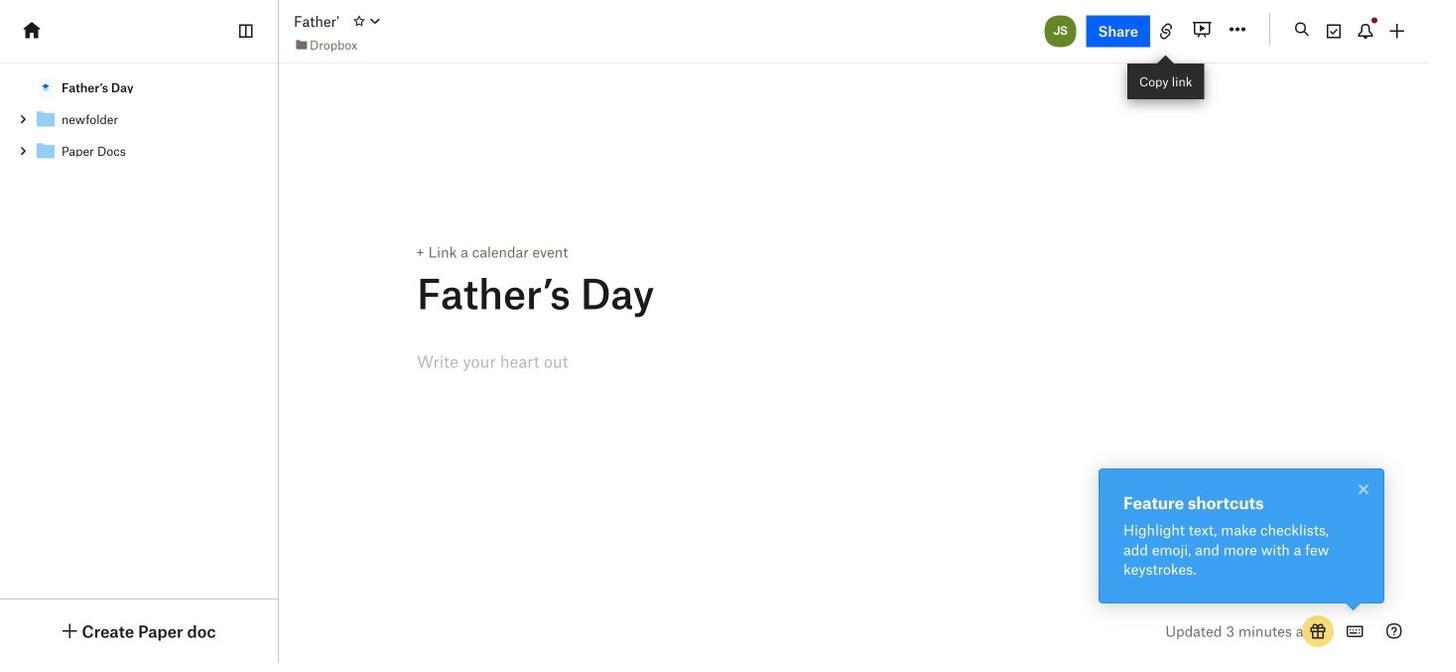 Task type: describe. For each thing, give the bounding box(es) containing it.
expand folder image
[[16, 112, 30, 126]]

overlay image
[[1352, 477, 1376, 501]]

close image
[[1352, 477, 1376, 501]]

template content image for expand folder icon
[[34, 107, 58, 131]]



Task type: vqa. For each thing, say whether or not it's contained in the screenshot.
2nd Expand folder icon from the bottom
yes



Task type: locate. For each thing, give the bounding box(es) containing it.
expand folder image
[[16, 144, 30, 158]]

1 vertical spatial template content image
[[34, 139, 58, 163]]

0 vertical spatial template content image
[[34, 107, 58, 131]]

2 template content image from the top
[[34, 139, 58, 163]]

template content image for expand folder image
[[34, 139, 58, 163]]

/ contents list
[[0, 71, 278, 167]]

template content image right expand folder icon
[[34, 107, 58, 131]]

template content image right expand folder image
[[34, 139, 58, 163]]

template content image
[[34, 107, 58, 131], [34, 139, 58, 163]]

template content image
[[34, 75, 58, 99]]

1 template content image from the top
[[34, 107, 58, 131]]



